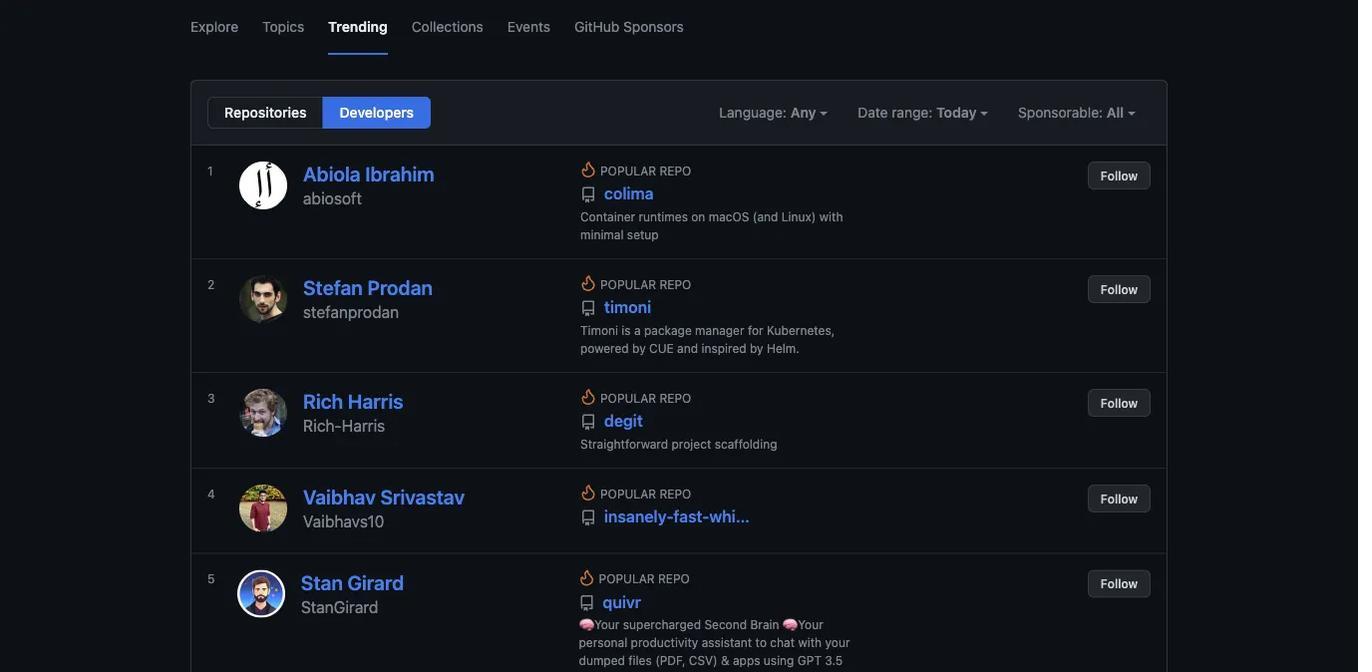 Task type: describe. For each thing, give the bounding box(es) containing it.
setup
[[627, 227, 659, 241]]

container runtimes on macos (and linux) with minimal setup
[[580, 209, 843, 241]]

flame image for harris
[[580, 389, 596, 405]]

rich-harris link
[[303, 416, 385, 435]]

date range: today
[[858, 104, 980, 121]]

stefanprodan
[[303, 303, 399, 322]]

repositories link
[[207, 97, 324, 129]]

fast-
[[674, 507, 709, 526]]

developers
[[340, 104, 414, 121]]

popular for girard
[[599, 572, 655, 586]]

repo for stefan prodan
[[660, 277, 691, 291]]

trending link
[[328, 0, 388, 55]]

developers link
[[323, 97, 431, 129]]

3
[[207, 391, 215, 405]]

brain
[[750, 618, 779, 632]]

project
[[672, 437, 711, 451]]

srivastav
[[380, 485, 465, 509]]

stangirard link
[[301, 597, 378, 616]]

topics
[[262, 18, 304, 34]]

degit
[[600, 411, 643, 430]]

package
[[644, 323, 692, 337]]

popular for prodan
[[600, 277, 656, 291]]

all
[[1107, 104, 1124, 121]]

Follow StanGirard submit
[[1088, 570, 1151, 598]]

github sponsors
[[574, 18, 684, 34]]

sponsors
[[623, 18, 684, 34]]

language:
[[719, 104, 787, 121]]

2 your from the left
[[798, 618, 824, 632]]

with inside container runtimes on macos (and linux) with minimal setup
[[820, 209, 843, 223]]

🧠 your supercharged second brain 🧠 your personal productivity assistant to chat with your dumped files (pdf, csv) & apps using gpt 3.5 /…
[[579, 618, 850, 672]]

5
[[207, 572, 215, 586]]

timoni
[[600, 298, 651, 317]]

straightforward
[[580, 437, 668, 451]]

abiola
[[303, 162, 361, 185]]

abiola ibrahim link
[[303, 162, 434, 185]]

abiosoft link
[[303, 189, 362, 208]]

language: any
[[719, 104, 820, 121]]

popular repo for stefan prodan
[[600, 277, 691, 291]]

repo for abiola ibrahim
[[660, 164, 691, 178]]

events link
[[507, 0, 551, 55]]

linux)
[[782, 209, 816, 223]]

colima link
[[580, 184, 654, 203]]

with inside 🧠 your supercharged second brain 🧠 your personal productivity assistant to chat with your dumped files (pdf, csv) & apps using gpt 3.5 /…
[[798, 636, 822, 650]]

prodan
[[367, 276, 433, 299]]

/…
[[579, 672, 592, 672]]

insanely-fast-whisper link
[[580, 507, 769, 527]]

stefanprodan link
[[303, 303, 399, 322]]

Follow Vaibhavs10 submit
[[1088, 485, 1151, 513]]

@abiosoft image
[[239, 162, 287, 209]]

@stefanprodan image
[[239, 275, 287, 323]]

apps
[[733, 654, 760, 668]]

date
[[858, 104, 888, 121]]

3.5
[[825, 654, 843, 668]]

@rich harris image
[[239, 389, 287, 437]]

kubernetes,
[[767, 323, 835, 337]]

stefan
[[303, 276, 363, 299]]

1 vertical spatial harris
[[342, 416, 385, 435]]

popular for ibrahim
[[600, 164, 656, 178]]

timoni
[[580, 323, 618, 337]]

popular repo for vaibhav srivastav
[[600, 487, 691, 501]]

using
[[764, 654, 794, 668]]

stefan prodan link
[[303, 276, 433, 299]]

for
[[748, 323, 764, 337]]

popular repo for stan girard
[[599, 572, 690, 586]]

trending element
[[207, 97, 431, 129]]

macos
[[709, 209, 749, 223]]

stangirard
[[301, 597, 378, 616]]

rich harris link
[[303, 389, 403, 413]]

personal
[[579, 636, 628, 650]]

second
[[704, 618, 747, 632]]

gpt
[[798, 654, 822, 668]]

powered
[[580, 341, 629, 355]]

straightforward project scaffolding
[[580, 437, 777, 451]]

any
[[791, 104, 816, 121]]

collections
[[412, 18, 483, 34]]

repo image for vaibhav srivastav
[[580, 510, 596, 526]]

vaibhav srivastav link
[[303, 485, 465, 509]]

repo for rich harris
[[660, 391, 691, 405]]

1 by from the left
[[632, 341, 646, 355]]

4
[[207, 487, 215, 501]]

2
[[207, 277, 215, 291]]

3 link
[[207, 389, 223, 453]]

flame image for girard
[[579, 570, 595, 586]]

range:
[[892, 104, 933, 121]]

explore
[[190, 18, 238, 34]]

topics link
[[262, 0, 304, 55]]

is
[[622, 323, 631, 337]]

whisper
[[709, 507, 769, 526]]



Task type: vqa. For each thing, say whether or not it's contained in the screenshot.
top flame icon
yes



Task type: locate. For each thing, give the bounding box(es) containing it.
2 vertical spatial repo image
[[579, 595, 595, 611]]

0 vertical spatial flame image
[[580, 275, 596, 291]]

@stangirard image
[[237, 570, 285, 618]]

popular repo up the degit
[[600, 391, 691, 405]]

cue
[[649, 341, 674, 355]]

your up gpt on the bottom right
[[798, 618, 824, 632]]

harris up rich-harris link
[[348, 389, 403, 413]]

popular for srivastav
[[600, 487, 656, 501]]

harris
[[348, 389, 403, 413], [342, 416, 385, 435]]

Follow abiosoft submit
[[1088, 162, 1151, 189]]

1 horizontal spatial by
[[750, 341, 764, 355]]

repo up supercharged
[[658, 572, 690, 586]]

collections link
[[412, 0, 483, 55]]

a
[[634, 323, 641, 337]]

popular repo up 'timoni'
[[600, 277, 691, 291]]

supercharged
[[623, 618, 701, 632]]

repo image
[[580, 187, 596, 203], [580, 510, 596, 526]]

insanely-fast-whisper
[[600, 507, 769, 526]]

github sponsors link
[[574, 0, 684, 55]]

explore link
[[190, 0, 238, 55]]

repo image for abiola ibrahim
[[580, 187, 596, 203]]

vaibhav
[[303, 485, 376, 509]]

1 your from the left
[[594, 618, 620, 632]]

1 🧠 from the left
[[579, 618, 591, 632]]

1
[[207, 164, 213, 178]]

repo image left insanely-
[[580, 510, 596, 526]]

sponsorable:
[[1018, 104, 1103, 121]]

flame image down straightforward
[[580, 485, 596, 501]]

repo for stan girard
[[658, 572, 690, 586]]

2 link
[[207, 275, 223, 357]]

flame image up colima link
[[580, 162, 596, 178]]

1 link
[[207, 162, 223, 243]]

files
[[629, 654, 652, 668]]

inspired
[[702, 341, 747, 355]]

1 flame image from the top
[[580, 162, 596, 178]]

timoni is a package manager for kubernetes, powered by cue and inspired by helm.
[[580, 323, 835, 355]]

and
[[677, 341, 698, 355]]

popular repo up 'quivr'
[[599, 572, 690, 586]]

(pdf,
[[655, 654, 686, 668]]

popular repo
[[600, 164, 691, 178], [600, 277, 691, 291], [600, 391, 691, 405], [600, 487, 691, 501], [599, 572, 690, 586]]

0 horizontal spatial 🧠
[[579, 618, 591, 632]]

helm.
[[767, 341, 800, 355]]

today
[[937, 104, 977, 121]]

popular for harris
[[600, 391, 656, 405]]

popular up the degit
[[600, 391, 656, 405]]

popular repo up insanely-
[[600, 487, 691, 501]]

scaffolding
[[715, 437, 777, 451]]

repo image inside timoni link
[[580, 301, 596, 317]]

repo up the runtimes
[[660, 164, 691, 178]]

productivity
[[631, 636, 698, 650]]

insanely-
[[604, 507, 674, 526]]

&
[[721, 654, 730, 668]]

0 vertical spatial repo image
[[580, 301, 596, 317]]

flame image up timoni link
[[580, 275, 596, 291]]

repo image for prodan
[[580, 301, 596, 317]]

1 horizontal spatial your
[[798, 618, 824, 632]]

popular repo for abiola ibrahim
[[600, 164, 691, 178]]

by
[[632, 341, 646, 355], [750, 341, 764, 355]]

repo image inside colima link
[[580, 187, 596, 203]]

minimal
[[580, 227, 624, 241]]

repo up package
[[660, 277, 691, 291]]

stan
[[301, 570, 343, 594]]

container
[[580, 209, 635, 223]]

by down a
[[632, 341, 646, 355]]

popular up colima
[[600, 164, 656, 178]]

1 vertical spatial with
[[798, 636, 822, 650]]

🧠
[[579, 618, 591, 632], [783, 618, 795, 632]]

🧠 up the chat
[[783, 618, 795, 632]]

flame image up degit link
[[580, 389, 596, 405]]

rich-
[[303, 416, 342, 435]]

quivr
[[599, 592, 641, 611]]

repo image left 'quivr'
[[579, 595, 595, 611]]

repositories
[[224, 104, 307, 121]]

repo image up container
[[580, 187, 596, 203]]

csv)
[[689, 654, 718, 668]]

rich harris rich-harris
[[303, 389, 403, 435]]

2 vertical spatial flame image
[[579, 570, 595, 586]]

repo for vaibhav srivastav
[[660, 487, 691, 501]]

on
[[691, 209, 705, 223]]

vaibhav srivastav vaibhavs10
[[303, 485, 465, 531]]

0 vertical spatial with
[[820, 209, 843, 223]]

0 horizontal spatial your
[[594, 618, 620, 632]]

your
[[825, 636, 850, 650]]

flame image
[[580, 162, 596, 178], [580, 485, 596, 501]]

assistant
[[702, 636, 752, 650]]

1 vertical spatial flame image
[[580, 389, 596, 405]]

timoni link
[[580, 297, 651, 317]]

🧠 up "personal" at the left bottom of the page
[[579, 618, 591, 632]]

flame image
[[580, 275, 596, 291], [580, 389, 596, 405], [579, 570, 595, 586]]

trending
[[328, 18, 388, 34]]

1 horizontal spatial 🧠
[[783, 618, 795, 632]]

repo up insanely-fast-whisper link
[[660, 487, 691, 501]]

by down the for
[[750, 341, 764, 355]]

vaibhavs10
[[303, 512, 384, 531]]

0 vertical spatial harris
[[348, 389, 403, 413]]

abiosoft
[[303, 189, 362, 208]]

1 vertical spatial flame image
[[580, 485, 596, 501]]

popular up 'quivr'
[[599, 572, 655, 586]]

1 vertical spatial repo image
[[580, 414, 596, 430]]

degit link
[[580, 411, 643, 431]]

popular repo for rich harris
[[600, 391, 691, 405]]

sponsorable: all
[[1018, 104, 1124, 121]]

github
[[574, 18, 620, 34]]

repo image for harris
[[580, 414, 596, 430]]

flame image for srivastav
[[580, 485, 596, 501]]

with right linux)
[[820, 209, 843, 223]]

4 link
[[207, 485, 223, 538]]

Follow stefanprodan submit
[[1088, 275, 1151, 303]]

flame image up quivr link
[[579, 570, 595, 586]]

girard
[[348, 570, 404, 594]]

popular up 'timoni'
[[600, 277, 656, 291]]

repo image left the degit
[[580, 414, 596, 430]]

quivr link
[[579, 592, 641, 612]]

stan girard stangirard
[[301, 570, 404, 616]]

stan girard link
[[301, 570, 404, 594]]

5 link
[[207, 570, 221, 672]]

flame image for prodan
[[580, 275, 596, 291]]

@vaibhavs10 image
[[239, 485, 287, 533]]

your up "personal" at the left bottom of the page
[[594, 618, 620, 632]]

popular up insanely-
[[600, 487, 656, 501]]

harris down rich harris link
[[342, 416, 385, 435]]

repo image for girard
[[579, 595, 595, 611]]

ibrahim
[[365, 162, 434, 185]]

2 repo image from the top
[[580, 510, 596, 526]]

repo image
[[580, 301, 596, 317], [580, 414, 596, 430], [579, 595, 595, 611]]

0 vertical spatial repo image
[[580, 187, 596, 203]]

flame image for ibrahim
[[580, 162, 596, 178]]

2 by from the left
[[750, 341, 764, 355]]

rich
[[303, 389, 343, 413]]

1 repo image from the top
[[580, 187, 596, 203]]

repo image inside degit link
[[580, 414, 596, 430]]

with up gpt on the bottom right
[[798, 636, 822, 650]]

Follow Rich-Harris submit
[[1088, 389, 1151, 417]]

2 flame image from the top
[[580, 485, 596, 501]]

chat
[[770, 636, 795, 650]]

popular
[[600, 164, 656, 178], [600, 277, 656, 291], [600, 391, 656, 405], [600, 487, 656, 501], [599, 572, 655, 586]]

abiola ibrahim abiosoft
[[303, 162, 434, 208]]

repo image inside insanely-fast-whisper link
[[580, 510, 596, 526]]

0 horizontal spatial by
[[632, 341, 646, 355]]

0 vertical spatial flame image
[[580, 162, 596, 178]]

runtimes
[[639, 209, 688, 223]]

repo up straightforward project scaffolding
[[660, 391, 691, 405]]

repo image inside quivr link
[[579, 595, 595, 611]]

1 vertical spatial repo image
[[580, 510, 596, 526]]

repo image up timoni
[[580, 301, 596, 317]]

to
[[756, 636, 767, 650]]

popular repo up colima
[[600, 164, 691, 178]]

dumped
[[579, 654, 625, 668]]

vaibhavs10 link
[[303, 512, 384, 531]]

2 🧠 from the left
[[783, 618, 795, 632]]

stefan prodan stefanprodan
[[303, 276, 433, 322]]



